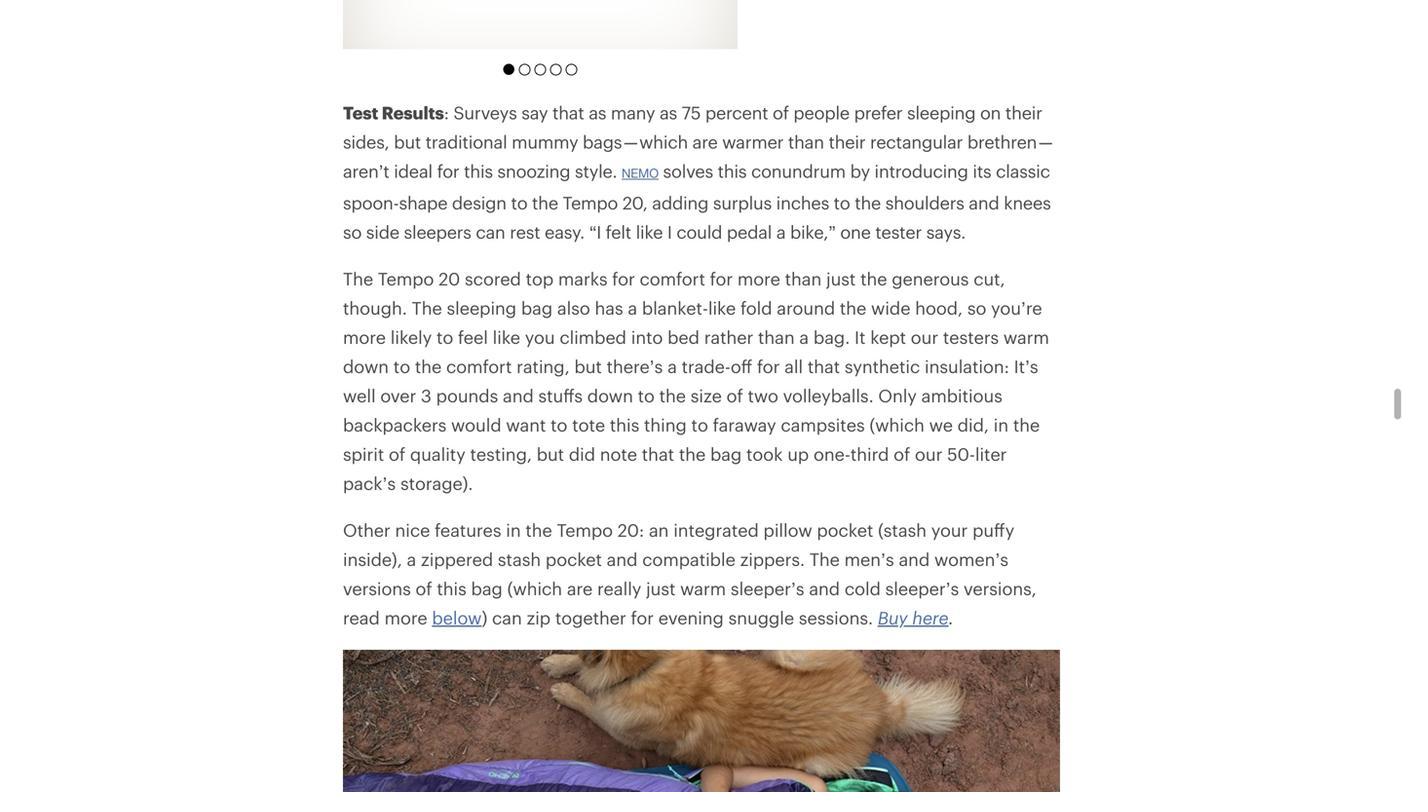 Task type: describe. For each thing, give the bounding box(es) containing it.
but inside : surveys say that as many as 75 percent of people prefer sleeping on their sides, but traditional mummy bags—which are warmer than their rectangular brethren— aren't ideal for this snoozing style.
[[394, 132, 421, 152]]

to down stuffs
[[551, 415, 568, 435]]

has
[[595, 298, 624, 318]]

the up "wide"
[[861, 269, 887, 289]]

pack's
[[343, 473, 396, 494]]

traditional
[[426, 132, 507, 152]]

design
[[452, 193, 507, 213]]

around
[[777, 298, 835, 318]]

sleeping inside 'the tempo 20 scored top marks for comfort for more than just the generous cut, though. the sleeping bag also has a blanket-like fold around the wide hood, so you're more likely to feel like you climbed into bed rather than a bag. it kept our testers warm down to the comfort rating, but there's a trade-off for all that synthetic insulation: it's well over 3 pounds and stuffs down to the size of two volleyballs. only ambitious backpackers would want to tote this thing to faraway campsites (which we did, in the spirit of quality testing, but did note that the bag took up one-third of our 50-liter pack's storage).'
[[447, 298, 517, 318]]

likely
[[391, 327, 432, 348]]

bags—which
[[583, 132, 688, 152]]

1 vertical spatial more
[[343, 327, 386, 348]]

20,
[[623, 193, 648, 213]]

say
[[522, 102, 548, 123]]

it
[[855, 327, 866, 348]]

brethren—
[[968, 132, 1055, 152]]

sessions.
[[799, 608, 873, 628]]

shape
[[399, 193, 448, 213]]

really
[[598, 579, 642, 599]]

:
[[444, 102, 449, 123]]

zip
[[527, 608, 551, 628]]

many
[[611, 102, 655, 123]]

spirit
[[343, 444, 384, 465]]

for inside : surveys say that as many as 75 percent of people prefer sleeping on their sides, but traditional mummy bags—which are warmer than their rectangular brethren— aren't ideal for this snoozing style.
[[437, 161, 460, 181]]

(which inside other nice features in the tempo 20: an integrated pillow pocket (stash your puffy inside), a zippered stash pocket and compatible zippers. the men's and women's versions of this bag (which are really just warm sleeper's and cold sleeper's versions, read more
[[507, 579, 563, 599]]

solves this conundrum by introducing its classic spoon-shape design to the tempo 20, adding surplus inches to the shoulders and knees so side sleepers can rest easy. "i felt like i could pedal a bike," one tester says.
[[343, 161, 1051, 242]]

this inside 'the tempo 20 scored top marks for comfort for more than just the generous cut, though. the sleeping bag also has a blanket-like fold around the wide hood, so you're more likely to feel like you climbed into bed rather than a bag. it kept our testers warm down to the comfort rating, but there's a trade-off for all that synthetic insulation: it's well over 3 pounds and stuffs down to the size of two volleyballs. only ambitious backpackers would want to tote this thing to faraway campsites (which we did, in the spirit of quality testing, but did note that the bag took up one-third of our 50-liter pack's storage).'
[[610, 415, 640, 435]]

testing,
[[470, 444, 532, 465]]

)
[[482, 608, 488, 628]]

than inside : surveys say that as many as 75 percent of people prefer sleeping on their sides, but traditional mummy bags—which are warmer than their rectangular brethren— aren't ideal for this snoozing style.
[[788, 132, 825, 152]]

tempo inside other nice features in the tempo 20: an integrated pillow pocket (stash your puffy inside), a zippered stash pocket and compatible zippers. the men's and women's versions of this bag (which are really just warm sleeper's and cold sleeper's versions, read more
[[557, 520, 613, 541]]

evening
[[659, 608, 724, 628]]

0 vertical spatial pocket
[[817, 520, 874, 541]]

the up 3
[[415, 356, 442, 377]]

solves
[[663, 161, 714, 181]]

surveys
[[454, 102, 517, 123]]

all
[[785, 356, 803, 377]]

1 vertical spatial comfort
[[446, 356, 512, 377]]

aren't
[[343, 161, 390, 181]]

other nice features in the tempo 20: an integrated pillow pocket (stash your puffy inside), a zippered stash pocket and compatible zippers. the men's and women's versions of this bag (which are really just warm sleeper's and cold sleeper's versions, read more
[[343, 520, 1037, 628]]

men's
[[845, 549, 895, 570]]

the up thing
[[660, 386, 686, 406]]

sleeping inside : surveys say that as many as 75 percent of people prefer sleeping on their sides, but traditional mummy bags—which are warmer than their rectangular brethren— aren't ideal for this snoozing style.
[[908, 102, 976, 123]]

1 vertical spatial but
[[575, 356, 602, 377]]

bag inside other nice features in the tempo 20: an integrated pillow pocket (stash your puffy inside), a zippered stash pocket and compatible zippers. the men's and women's versions of this bag (which are really just warm sleeper's and cold sleeper's versions, read more
[[471, 579, 503, 599]]

the down thing
[[679, 444, 706, 465]]

of inside : surveys say that as many as 75 percent of people prefer sleeping on their sides, but traditional mummy bags—which are warmer than their rectangular brethren— aren't ideal for this snoozing style.
[[773, 102, 789, 123]]

rather
[[704, 327, 754, 348]]

in inside other nice features in the tempo 20: an integrated pillow pocket (stash your puffy inside), a zippered stash pocket and compatible zippers. the men's and women's versions of this bag (which are really just warm sleeper's and cold sleeper's versions, read more
[[506, 520, 521, 541]]

1 vertical spatial bag
[[711, 444, 742, 465]]

this inside 'solves this conundrum by introducing its classic spoon-shape design to the tempo 20, adding surplus inches to the shoulders and knees so side sleepers can rest easy. "i felt like i could pedal a bike," one tester says.'
[[718, 161, 747, 181]]

side
[[366, 222, 400, 242]]

top
[[526, 269, 554, 289]]

0 vertical spatial their
[[1006, 102, 1043, 123]]

want
[[506, 415, 546, 435]]

stash
[[498, 549, 541, 570]]

to down 'size'
[[692, 415, 708, 435]]

backpackers
[[343, 415, 447, 435]]

size
[[691, 386, 722, 406]]

integrated
[[674, 520, 759, 541]]

below link
[[432, 608, 482, 628]]

1 horizontal spatial bag
[[521, 298, 553, 318]]

50-
[[948, 444, 976, 465]]

snoozing
[[498, 161, 571, 181]]

third
[[851, 444, 889, 465]]

ideal
[[394, 161, 433, 181]]

of down backpackers
[[389, 444, 406, 465]]

1 horizontal spatial down
[[588, 386, 633, 406]]

buy here link
[[878, 608, 949, 628]]

(stash
[[878, 520, 927, 541]]

the right did,
[[1014, 415, 1040, 435]]

snuggle
[[729, 608, 795, 628]]

nemo link
[[622, 166, 659, 181]]

rating,
[[517, 356, 570, 377]]

the up one
[[855, 193, 881, 213]]

results
[[382, 102, 444, 123]]

1 vertical spatial than
[[785, 269, 822, 289]]

testers
[[943, 327, 999, 348]]

pounds
[[436, 386, 498, 406]]

tester
[[876, 222, 922, 242]]

prefer
[[854, 102, 903, 123]]

did
[[569, 444, 596, 465]]

and inside 'solves this conundrum by introducing its classic spoon-shape design to the tempo 20, adding surplus inches to the shoulders and knees so side sleepers can rest easy. "i felt like i could pedal a bike," one tester says.'
[[969, 193, 1000, 213]]

0 vertical spatial down
[[343, 356, 389, 377]]

women's
[[935, 549, 1009, 570]]

over
[[380, 386, 416, 406]]

though.
[[343, 298, 407, 318]]

nice
[[395, 520, 430, 541]]

features
[[435, 520, 501, 541]]

like inside 'solves this conundrum by introducing its classic spoon-shape design to the tempo 20, adding surplus inches to the shoulders and knees so side sleepers can rest easy. "i felt like i could pedal a bike," one tester says.'
[[636, 222, 663, 242]]

2 horizontal spatial that
[[808, 356, 840, 377]]

warmer
[[723, 132, 784, 152]]

0 vertical spatial more
[[738, 269, 781, 289]]

only
[[879, 386, 917, 406]]

by
[[851, 161, 870, 181]]

spoon-
[[343, 193, 399, 213]]

that inside : surveys say that as many as 75 percent of people prefer sleeping on their sides, but traditional mummy bags—which are warmer than their rectangular brethren— aren't ideal for this snoozing style.
[[553, 102, 584, 123]]

1 vertical spatial can
[[492, 608, 522, 628]]

an
[[649, 520, 669, 541]]

2 vertical spatial than
[[758, 327, 795, 348]]

bag.
[[814, 327, 850, 348]]

1 sleeper's from the left
[[731, 579, 805, 599]]

conundrum
[[752, 161, 846, 181]]

a left bag. at the right top of the page
[[800, 327, 809, 348]]

sides,
[[343, 132, 390, 152]]

2 as from the left
[[660, 102, 677, 123]]

so inside 'the tempo 20 scored top marks for comfort for more than just the generous cut, though. the sleeping bag also has a blanket-like fold around the wide hood, so you're more likely to feel like you climbed into bed rather than a bag. it kept our testers warm down to the comfort rating, but there's a trade-off for all that synthetic insulation: it's well over 3 pounds and stuffs down to the size of two volleyballs. only ambitious backpackers would want to tote this thing to faraway campsites (which we did, in the spirit of quality testing, but did note that the bag took up one-third of our 50-liter pack's storage).'
[[968, 298, 987, 318]]

3
[[421, 386, 432, 406]]

inside),
[[343, 549, 402, 570]]

you
[[525, 327, 555, 348]]

0 vertical spatial the
[[343, 269, 373, 289]]

1 horizontal spatial that
[[642, 444, 675, 465]]

easy.
[[545, 222, 585, 242]]

this inside other nice features in the tempo 20: an integrated pillow pocket (stash your puffy inside), a zippered stash pocket and compatible zippers. the men's and women's versions of this bag (which are really just warm sleeper's and cold sleeper's versions, read more
[[437, 579, 467, 599]]

pedal
[[727, 222, 772, 242]]

sleepers
[[404, 222, 472, 242]]

the down snoozing
[[532, 193, 558, 213]]

of inside other nice features in the tempo 20: an integrated pillow pocket (stash your puffy inside), a zippered stash pocket and compatible zippers. the men's and women's versions of this bag (which are really just warm sleeper's and cold sleeper's versions, read more
[[416, 579, 432, 599]]



Task type: locate. For each thing, give the bounding box(es) containing it.
pocket up really
[[546, 549, 602, 570]]

0 vertical spatial like
[[636, 222, 663, 242]]

0 horizontal spatial the
[[343, 269, 373, 289]]

a inside other nice features in the tempo 20: an integrated pillow pocket (stash your puffy inside), a zippered stash pocket and compatible zippers. the men's and women's versions of this bag (which are really just warm sleeper's and cold sleeper's versions, read more
[[407, 549, 417, 570]]

pocket up 'men's' on the right
[[817, 520, 874, 541]]

0 horizontal spatial pocket
[[546, 549, 602, 570]]

in up stash at the left bottom
[[506, 520, 521, 541]]

synthetic
[[845, 356, 920, 377]]

this up below
[[437, 579, 467, 599]]

the left 'men's' on the right
[[810, 549, 840, 570]]

0 horizontal spatial are
[[567, 579, 593, 599]]

0 horizontal spatial just
[[646, 579, 676, 599]]

1 horizontal spatial just
[[827, 269, 856, 289]]

nemo
[[622, 166, 659, 181]]

0 horizontal spatial (which
[[507, 579, 563, 599]]

puffy
[[973, 520, 1015, 541]]

and down its
[[969, 193, 1000, 213]]

can down design
[[476, 222, 506, 242]]

more inside other nice features in the tempo 20: an integrated pillow pocket (stash your puffy inside), a zippered stash pocket and compatible zippers. the men's and women's versions of this bag (which are really just warm sleeper's and cold sleeper's versions, read more
[[385, 608, 427, 628]]

1 vertical spatial warm
[[681, 579, 726, 599]]

1 vertical spatial just
[[646, 579, 676, 599]]

felt
[[606, 222, 632, 242]]

this inside : surveys say that as many as 75 percent of people prefer sleeping on their sides, but traditional mummy bags—which are warmer than their rectangular brethren— aren't ideal for this snoozing style.
[[464, 161, 493, 181]]

1 horizontal spatial pocket
[[817, 520, 874, 541]]

1 vertical spatial pocket
[[546, 549, 602, 570]]

just up around
[[827, 269, 856, 289]]

than up around
[[785, 269, 822, 289]]

for up has
[[612, 269, 635, 289]]

as left 75
[[660, 102, 677, 123]]

1 vertical spatial down
[[588, 386, 633, 406]]

0 vertical spatial comfort
[[640, 269, 706, 289]]

and inside 'the tempo 20 scored top marks for comfort for more than just the generous cut, though. the sleeping bag also has a blanket-like fold around the wide hood, so you're more likely to feel like you climbed into bed rather than a bag. it kept our testers warm down to the comfort rating, but there's a trade-off for all that synthetic insulation: it's well over 3 pounds and stuffs down to the size of two volleyballs. only ambitious backpackers would want to tote this thing to faraway campsites (which we did, in the spirit of quality testing, but did note that the bag took up one-third of our 50-liter pack's storage).'
[[503, 386, 534, 406]]

in right did,
[[994, 415, 1009, 435]]

a
[[777, 222, 786, 242], [628, 298, 638, 318], [800, 327, 809, 348], [668, 356, 677, 377], [407, 549, 417, 570]]

tempo up though.
[[378, 269, 434, 289]]

a down nice on the bottom left of the page
[[407, 549, 417, 570]]

tempo up "i
[[563, 193, 618, 213]]

our down hood,
[[911, 327, 939, 348]]

introducing
[[875, 161, 969, 181]]

quality
[[410, 444, 466, 465]]

the inside other nice features in the tempo 20: an integrated pillow pocket (stash your puffy inside), a zippered stash pocket and compatible zippers. the men's and women's versions of this bag (which are really just warm sleeper's and cold sleeper's versions, read more
[[810, 549, 840, 570]]

2 vertical spatial but
[[537, 444, 564, 465]]

tempo left 20:
[[557, 520, 613, 541]]

warm down 'you're'
[[1004, 327, 1050, 348]]

(which
[[870, 415, 925, 435], [507, 579, 563, 599]]

and down (stash
[[899, 549, 930, 570]]

down up tote
[[588, 386, 633, 406]]

that
[[553, 102, 584, 123], [808, 356, 840, 377], [642, 444, 675, 465]]

1 vertical spatial tempo
[[378, 269, 434, 289]]

0 horizontal spatial sleeping
[[447, 298, 517, 318]]

other
[[343, 520, 391, 541]]

their up brethren—
[[1006, 102, 1043, 123]]

did,
[[958, 415, 989, 435]]

1 horizontal spatial the
[[412, 298, 442, 318]]

liter
[[976, 444, 1007, 465]]

75
[[682, 102, 701, 123]]

versions
[[343, 579, 411, 599]]

together
[[555, 608, 627, 628]]

storage).
[[401, 473, 473, 494]]

into
[[631, 327, 663, 348]]

(which inside 'the tempo 20 scored top marks for comfort for more than just the generous cut, though. the sleeping bag also has a blanket-like fold around the wide hood, so you're more likely to feel like you climbed into bed rather than a bag. it kept our testers warm down to the comfort rating, but there's a trade-off for all that synthetic insulation: it's well over 3 pounds and stuffs down to the size of two volleyballs. only ambitious backpackers would want to tote this thing to faraway campsites (which we did, in the spirit of quality testing, but did note that the bag took up one-third of our 50-liter pack's storage).'
[[870, 415, 925, 435]]

of
[[773, 102, 789, 123], [727, 386, 743, 406], [389, 444, 406, 465], [894, 444, 911, 465], [416, 579, 432, 599]]

0 horizontal spatial sleeper's
[[731, 579, 805, 599]]

are inside : surveys say that as many as 75 percent of people prefer sleeping on their sides, but traditional mummy bags—which are warmer than their rectangular brethren— aren't ideal for this snoozing style.
[[693, 132, 718, 152]]

2 vertical spatial more
[[385, 608, 427, 628]]

pillow
[[764, 520, 813, 541]]

this up "note"
[[610, 415, 640, 435]]

its
[[973, 161, 992, 181]]

so up testers
[[968, 298, 987, 318]]

note
[[600, 444, 638, 465]]

on
[[981, 102, 1001, 123]]

scored
[[465, 269, 521, 289]]

like left the i
[[636, 222, 663, 242]]

(which down 'only'
[[870, 415, 925, 435]]

marks
[[558, 269, 608, 289]]

a inside 'solves this conundrum by introducing its classic spoon-shape design to the tempo 20, adding surplus inches to the shoulders and knees so side sleepers can rest easy. "i felt like i could pedal a bike," one tester says.'
[[777, 222, 786, 242]]

for left all
[[757, 356, 780, 377]]

just inside other nice features in the tempo 20: an integrated pillow pocket (stash your puffy inside), a zippered stash pocket and compatible zippers. the men's and women's versions of this bag (which are really just warm sleeper's and cold sleeper's versions, read more
[[646, 579, 676, 599]]

2 vertical spatial bag
[[471, 579, 503, 599]]

warm
[[1004, 327, 1050, 348], [681, 579, 726, 599]]

hood,
[[915, 298, 963, 318]]

1 horizontal spatial in
[[994, 415, 1009, 435]]

0 vertical spatial can
[[476, 222, 506, 242]]

sleeper's
[[731, 579, 805, 599], [886, 579, 959, 599]]

"i
[[589, 222, 601, 242]]

0 horizontal spatial their
[[829, 132, 866, 152]]

but down climbed
[[575, 356, 602, 377]]

would
[[451, 415, 502, 435]]

1 vertical spatial their
[[829, 132, 866, 152]]

that up volleyballs.
[[808, 356, 840, 377]]

for down really
[[631, 608, 654, 628]]

tempo inside 'the tempo 20 scored top marks for comfort for more than just the generous cut, though. the sleeping bag also has a blanket-like fold around the wide hood, so you're more likely to feel like you climbed into bed rather than a bag. it kept our testers warm down to the comfort rating, but there's a trade-off for all that synthetic insulation: it's well over 3 pounds and stuffs down to the size of two volleyballs. only ambitious backpackers would want to tote this thing to faraway campsites (which we did, in the spirit of quality testing, but did note that the bag took up one-third of our 50-liter pack's storage).'
[[378, 269, 434, 289]]

so inside 'solves this conundrum by introducing its classic spoon-shape design to the tempo 20, adding surplus inches to the shoulders and knees so side sleepers can rest easy. "i felt like i could pedal a bike," one tester says.'
[[343, 222, 362, 242]]

a down bed on the top left
[[668, 356, 677, 377]]

the inside other nice features in the tempo 20: an integrated pillow pocket (stash your puffy inside), a zippered stash pocket and compatible zippers. the men's and women's versions of this bag (which are really just warm sleeper's and cold sleeper's versions, read more
[[526, 520, 552, 541]]

more down versions
[[385, 608, 427, 628]]

compatible
[[643, 549, 736, 570]]

bike,"
[[791, 222, 836, 242]]

comfort up blanket- on the top
[[640, 269, 706, 289]]

that right say
[[553, 102, 584, 123]]

can right )
[[492, 608, 522, 628]]

in inside 'the tempo 20 scored top marks for comfort for more than just the generous cut, though. the sleeping bag also has a blanket-like fold around the wide hood, so you're more likely to feel like you climbed into bed rather than a bag. it kept our testers warm down to the comfort rating, but there's a trade-off for all that synthetic insulation: it's well over 3 pounds and stuffs down to the size of two volleyballs. only ambitious backpackers would want to tote this thing to faraway campsites (which we did, in the spirit of quality testing, but did note that the bag took up one-third of our 50-liter pack's storage).'
[[994, 415, 1009, 435]]

1 horizontal spatial but
[[537, 444, 564, 465]]

bag down top
[[521, 298, 553, 318]]

a right has
[[628, 298, 638, 318]]

just inside 'the tempo 20 scored top marks for comfort for more than just the generous cut, though. the sleeping bag also has a blanket-like fold around the wide hood, so you're more likely to feel like you climbed into bed rather than a bag. it kept our testers warm down to the comfort rating, but there's a trade-off for all that synthetic insulation: it's well over 3 pounds and stuffs down to the size of two volleyballs. only ambitious backpackers would want to tote this thing to faraway campsites (which we did, in the spirit of quality testing, but did note that the bag took up one-third of our 50-liter pack's storage).'
[[827, 269, 856, 289]]

0 horizontal spatial warm
[[681, 579, 726, 599]]

a right pedal
[[777, 222, 786, 242]]

knees
[[1004, 193, 1051, 213]]

the up stash at the left bottom
[[526, 520, 552, 541]]

bag down the faraway
[[711, 444, 742, 465]]

1 horizontal spatial (which
[[870, 415, 925, 435]]

0 vertical spatial in
[[994, 415, 1009, 435]]

your
[[932, 520, 968, 541]]

down up well
[[343, 356, 389, 377]]

for down traditional
[[437, 161, 460, 181]]

this down traditional
[[464, 161, 493, 181]]

0 vertical spatial our
[[911, 327, 939, 348]]

more up fold
[[738, 269, 781, 289]]

campsites
[[781, 415, 865, 435]]

0 horizontal spatial in
[[506, 520, 521, 541]]

the up 'it'
[[840, 298, 867, 318]]

1 vertical spatial our
[[915, 444, 943, 465]]

0 vertical spatial (which
[[870, 415, 925, 435]]

warm inside 'the tempo 20 scored top marks for comfort for more than just the generous cut, though. the sleeping bag also has a blanket-like fold around the wide hood, so you're more likely to feel like you climbed into bed rather than a bag. it kept our testers warm down to the comfort rating, but there's a trade-off for all that synthetic insulation: it's well over 3 pounds and stuffs down to the size of two volleyballs. only ambitious backpackers would want to tote this thing to faraway campsites (which we did, in the spirit of quality testing, but did note that the bag took up one-third of our 50-liter pack's storage).'
[[1004, 327, 1050, 348]]

to
[[511, 193, 528, 213], [834, 193, 851, 213], [437, 327, 454, 348], [394, 356, 410, 377], [638, 386, 655, 406], [551, 415, 568, 435], [692, 415, 708, 435]]

of left two
[[727, 386, 743, 406]]

0 vertical spatial bag
[[521, 298, 553, 318]]

are down 75
[[693, 132, 718, 152]]

0 vertical spatial so
[[343, 222, 362, 242]]

like left you
[[493, 327, 521, 348]]

trade-
[[682, 356, 731, 377]]

so left side
[[343, 222, 362, 242]]

and up sessions.
[[809, 579, 840, 599]]

1 horizontal spatial as
[[660, 102, 677, 123]]

the up likely
[[412, 298, 442, 318]]

tempo inside 'solves this conundrum by introducing its classic spoon-shape design to the tempo 20, adding surplus inches to the shoulders and knees so side sleepers can rest easy. "i felt like i could pedal a bike," one tester says.'
[[563, 193, 618, 213]]

1 horizontal spatial so
[[968, 298, 987, 318]]

1 horizontal spatial are
[[693, 132, 718, 152]]

bag
[[521, 298, 553, 318], [711, 444, 742, 465], [471, 579, 503, 599]]

2 sleeper's from the left
[[886, 579, 959, 599]]

to left feel
[[437, 327, 454, 348]]

but down results
[[394, 132, 421, 152]]

0 horizontal spatial bag
[[471, 579, 503, 599]]

climbed
[[560, 327, 627, 348]]

2 vertical spatial like
[[493, 327, 521, 348]]

1 vertical spatial (which
[[507, 579, 563, 599]]

are inside other nice features in the tempo 20: an integrated pillow pocket (stash your puffy inside), a zippered stash pocket and compatible zippers. the men's and women's versions of this bag (which are really just warm sleeper's and cold sleeper's versions, read more
[[567, 579, 593, 599]]

sleeper's up 'here'
[[886, 579, 959, 599]]

we
[[930, 415, 953, 435]]

1 horizontal spatial comfort
[[640, 269, 706, 289]]

just down compatible
[[646, 579, 676, 599]]

1 horizontal spatial sleeper's
[[886, 579, 959, 599]]

0 vertical spatial just
[[827, 269, 856, 289]]

blanket-
[[642, 298, 709, 318]]

as
[[589, 102, 607, 123], [660, 102, 677, 123]]

test results
[[343, 102, 444, 123]]

of up below
[[416, 579, 432, 599]]

1 as from the left
[[589, 102, 607, 123]]

2 horizontal spatial bag
[[711, 444, 742, 465]]

you're
[[991, 298, 1043, 318]]

2 vertical spatial the
[[810, 549, 840, 570]]

2 vertical spatial that
[[642, 444, 675, 465]]

i
[[668, 222, 672, 242]]

volleyballs.
[[783, 386, 874, 406]]

down
[[343, 356, 389, 377], [588, 386, 633, 406]]

0 vertical spatial tempo
[[563, 193, 618, 213]]

0 vertical spatial are
[[693, 132, 718, 152]]

rectangular
[[870, 132, 963, 152]]

but left did on the bottom left
[[537, 444, 564, 465]]

adding
[[652, 193, 709, 213]]

more
[[738, 269, 781, 289], [343, 327, 386, 348], [385, 608, 427, 628]]

1 horizontal spatial warm
[[1004, 327, 1050, 348]]

like up the rather
[[709, 298, 736, 318]]

1 vertical spatial the
[[412, 298, 442, 318]]

1 vertical spatial are
[[567, 579, 593, 599]]

that down thing
[[642, 444, 675, 465]]

sleeper's down zippers.
[[731, 579, 805, 599]]

up
[[788, 444, 809, 465]]

buy
[[878, 608, 908, 628]]

0 horizontal spatial so
[[343, 222, 362, 242]]

surplus
[[713, 193, 772, 213]]

20:
[[618, 520, 645, 541]]

0 horizontal spatial like
[[493, 327, 521, 348]]

1 vertical spatial like
[[709, 298, 736, 318]]

rest
[[510, 222, 540, 242]]

2 horizontal spatial the
[[810, 549, 840, 570]]

this up 'surplus'
[[718, 161, 747, 181]]

as left many at the left top
[[589, 102, 607, 123]]

can inside 'solves this conundrum by introducing its classic spoon-shape design to the tempo 20, adding surplus inches to the shoulders and knees so side sleepers can rest easy. "i felt like i could pedal a bike," one tester says.'
[[476, 222, 506, 242]]

to down there's
[[638, 386, 655, 406]]

the up though.
[[343, 269, 373, 289]]

0 horizontal spatial that
[[553, 102, 584, 123]]

says.
[[927, 222, 966, 242]]

2 vertical spatial tempo
[[557, 520, 613, 541]]

to up one
[[834, 193, 851, 213]]

0 horizontal spatial as
[[589, 102, 607, 123]]

of up warmer
[[773, 102, 789, 123]]

image carousel region
[[343, 0, 738, 81]]

bag up )
[[471, 579, 503, 599]]

pocket
[[817, 520, 874, 541], [546, 549, 602, 570]]

to up over
[[394, 356, 410, 377]]

nemo tempo 20 image
[[343, 650, 1061, 792]]

1 vertical spatial in
[[506, 520, 521, 541]]

one
[[841, 222, 871, 242]]

one-
[[814, 444, 851, 465]]

0 vertical spatial warm
[[1004, 327, 1050, 348]]

for down could
[[710, 269, 733, 289]]

their up by
[[829, 132, 866, 152]]

sleeping up 'rectangular'
[[908, 102, 976, 123]]

well
[[343, 386, 376, 406]]

versions,
[[964, 579, 1037, 599]]

0 vertical spatial than
[[788, 132, 825, 152]]

insulation: it's
[[925, 356, 1039, 377]]

the
[[343, 269, 373, 289], [412, 298, 442, 318], [810, 549, 840, 570]]

of right third
[[894, 444, 911, 465]]

more down though.
[[343, 327, 386, 348]]

below
[[432, 608, 482, 628]]

below ) can zip together for evening snuggle sessions. buy here .
[[432, 608, 954, 628]]

0 vertical spatial sleeping
[[908, 102, 976, 123]]

and up want
[[503, 386, 534, 406]]

warm inside other nice features in the tempo 20: an integrated pillow pocket (stash your puffy inside), a zippered stash pocket and compatible zippers. the men's and women's versions of this bag (which are really just warm sleeper's and cold sleeper's versions, read more
[[681, 579, 726, 599]]

1 vertical spatial that
[[808, 356, 840, 377]]

1 vertical spatial sleeping
[[447, 298, 517, 318]]

warm up below ) can zip together for evening snuggle sessions. buy here .
[[681, 579, 726, 599]]

2 horizontal spatial like
[[709, 298, 736, 318]]

0 horizontal spatial but
[[394, 132, 421, 152]]

fold
[[741, 298, 773, 318]]

to up rest
[[511, 193, 528, 213]]

and up really
[[607, 549, 638, 570]]

are up together
[[567, 579, 593, 599]]

0 vertical spatial but
[[394, 132, 421, 152]]

than up 'conundrum'
[[788, 132, 825, 152]]

0 horizontal spatial comfort
[[446, 356, 512, 377]]

1 horizontal spatial their
[[1006, 102, 1043, 123]]

are
[[693, 132, 718, 152], [567, 579, 593, 599]]

our down "we"
[[915, 444, 943, 465]]

.
[[949, 608, 954, 628]]

2 horizontal spatial but
[[575, 356, 602, 377]]

1 vertical spatial so
[[968, 298, 987, 318]]

0 vertical spatial that
[[553, 102, 584, 123]]

could
[[677, 222, 723, 242]]

than
[[788, 132, 825, 152], [785, 269, 822, 289], [758, 327, 795, 348]]

wide
[[871, 298, 911, 318]]

comfort down feel
[[446, 356, 512, 377]]

sleeping up feel
[[447, 298, 517, 318]]

style.
[[575, 161, 617, 181]]

than up all
[[758, 327, 795, 348]]

(which up the zip
[[507, 579, 563, 599]]

1 horizontal spatial sleeping
[[908, 102, 976, 123]]

just
[[827, 269, 856, 289], [646, 579, 676, 599]]

0 horizontal spatial down
[[343, 356, 389, 377]]

faraway
[[713, 415, 777, 435]]

stuffs
[[539, 386, 583, 406]]

1 horizontal spatial like
[[636, 222, 663, 242]]



Task type: vqa. For each thing, say whether or not it's contained in the screenshot.
Toddler
no



